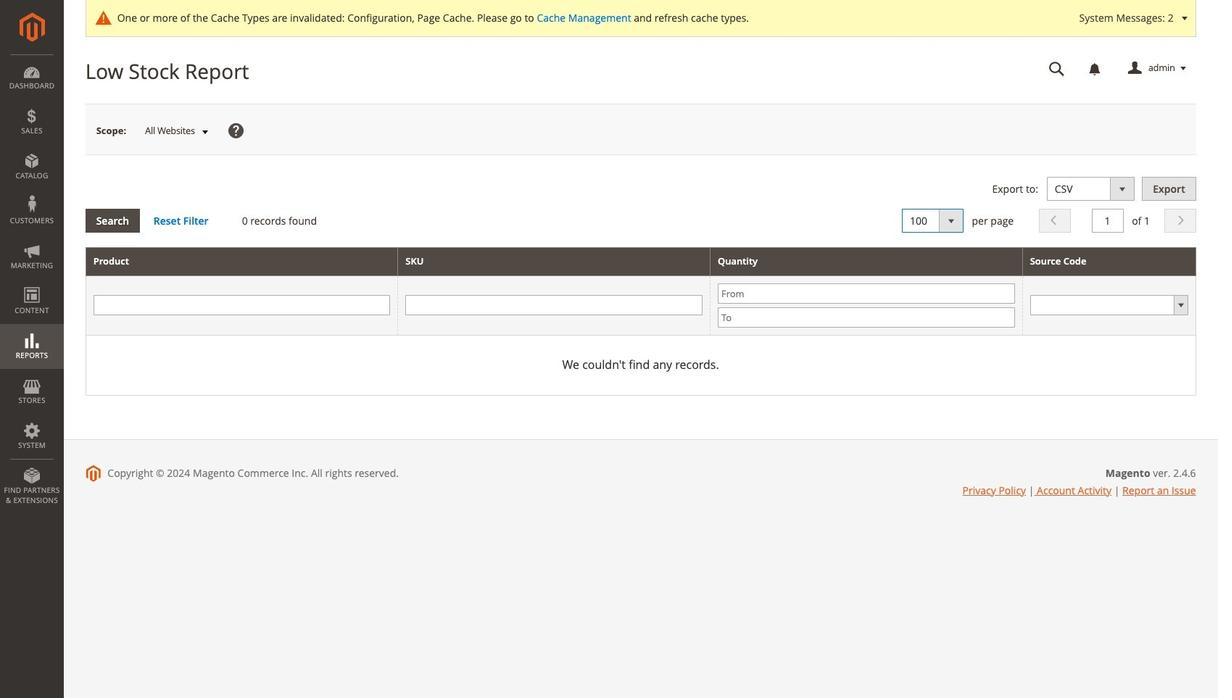 Task type: vqa. For each thing, say whether or not it's contained in the screenshot.
menu bar
yes



Task type: describe. For each thing, give the bounding box(es) containing it.
To text field
[[718, 307, 1015, 328]]

From text field
[[718, 284, 1015, 304]]



Task type: locate. For each thing, give the bounding box(es) containing it.
None text field
[[1092, 209, 1124, 233], [93, 295, 390, 316], [406, 295, 703, 316], [1092, 209, 1124, 233], [93, 295, 390, 316], [406, 295, 703, 316]]

magento admin panel image
[[19, 12, 45, 42]]

menu bar
[[0, 54, 64, 513]]



